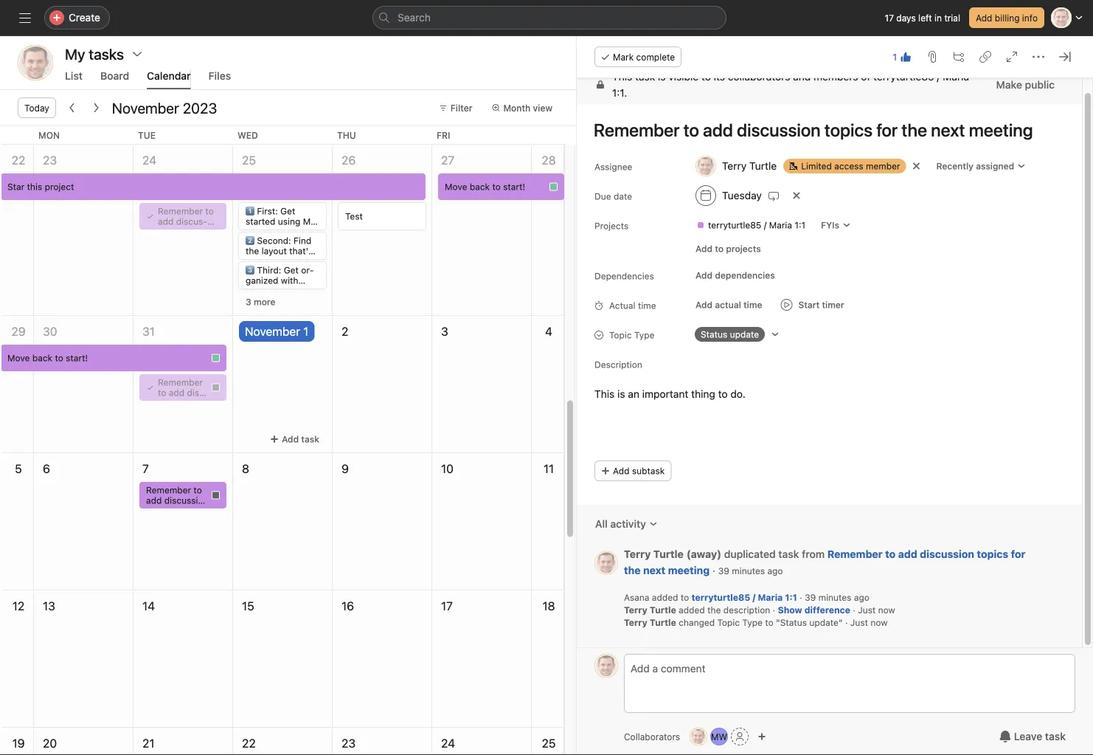 Task type: vqa. For each thing, say whether or not it's contained in the screenshot.
2nd VIEW CHART icon from the left
no



Task type: locate. For each thing, give the bounding box(es) containing it.
november down more
[[245, 324, 300, 338]]

update down difference
[[810, 617, 839, 627]]

17
[[885, 13, 895, 23], [441, 599, 453, 613]]

recently assigned button
[[930, 155, 1033, 176]]

· up show
[[800, 592, 803, 602]]

1️⃣
[[246, 206, 255, 216]]

1 vertical spatial the
[[624, 564, 641, 576]]

turtle up repeats image
[[750, 159, 777, 172]]

november
[[112, 99, 179, 116], [245, 324, 300, 338]]

1 horizontal spatial november
[[245, 324, 300, 338]]

start timer
[[799, 299, 845, 310]]

remember to add discussion topics for the next meeting
[[624, 548, 1026, 576]]

maria down 'add subtask' image
[[943, 70, 970, 82]]

0 vertical spatial maria
[[943, 70, 970, 82]]

this for this task is visible to its collaborators and members of terryturtle85 / maria 1:1.
[[613, 70, 633, 82]]

0 horizontal spatial for
[[268, 256, 279, 266]]

39 up show difference button at the bottom right of the page
[[805, 592, 816, 602]]

main content
[[577, 65, 1083, 647]]

1 vertical spatial back
[[32, 353, 52, 363]]

now
[[879, 604, 896, 615], [871, 617, 888, 627]]

collaborators
[[728, 70, 791, 82]]

move down 27
[[445, 182, 468, 192]]

is down the complete on the top
[[658, 70, 666, 82]]

discussion
[[921, 548, 975, 560]]

" down difference
[[839, 617, 843, 627]]

first:
[[257, 206, 278, 216]]

0 horizontal spatial update
[[730, 329, 760, 339]]

23
[[43, 153, 57, 167], [342, 736, 356, 750]]

16
[[342, 599, 354, 613]]

1 horizontal spatial update
[[810, 617, 839, 627]]

to
[[702, 70, 711, 82], [493, 182, 501, 192], [715, 243, 724, 254], [55, 353, 63, 363], [719, 387, 728, 400], [886, 548, 896, 560], [681, 592, 690, 602], [766, 617, 774, 627]]

task inside the this task is visible to its collaborators and members of terryturtle85 / maria 1:1.
[[636, 70, 656, 82]]

1 vertical spatial start!
[[66, 353, 88, 363]]

topics
[[978, 548, 1009, 560]]

terryturtle85 / maria 1:1 link up description
[[692, 592, 798, 602]]

month
[[504, 103, 531, 113]]

1 horizontal spatial 1
[[893, 52, 897, 62]]

the inside remember to add discussion topics for the next meeting
[[624, 564, 641, 576]]

remember to add discussion topics for the next meeting dialog
[[577, 36, 1094, 755]]

1:1 up show
[[786, 592, 798, 602]]

this
[[613, 70, 633, 82], [595, 387, 615, 400]]

1 " from the left
[[776, 617, 781, 627]]

0 vertical spatial 39
[[719, 565, 730, 576]]

2 vertical spatial maria
[[758, 592, 783, 602]]

added right asana
[[652, 592, 679, 602]]

maria
[[943, 70, 970, 82], [770, 220, 793, 230], [758, 592, 783, 602]]

task for duplicated
[[779, 548, 800, 560]]

2 vertical spatial terryturtle85
[[692, 592, 751, 602]]

9
[[342, 462, 349, 476]]

task inside button
[[1046, 730, 1067, 742]]

3 more
[[246, 297, 276, 307]]

2 vertical spatial /
[[753, 592, 756, 602]]

to inside remember to add discussion topics for the next meeting
[[886, 548, 896, 560]]

minutes
[[732, 565, 765, 576], [819, 592, 852, 602]]

topic down actual
[[610, 330, 632, 340]]

1 horizontal spatial 39
[[805, 592, 816, 602]]

terryturtle85 inside the this task is visible to its collaborators and members of terryturtle85 / maria 1:1.
[[874, 70, 935, 82]]

0 horizontal spatial 23
[[43, 153, 57, 167]]

0 horizontal spatial 17
[[441, 599, 453, 613]]

· right difference
[[853, 604, 856, 615]]

terryturtle85 down 1 button
[[874, 70, 935, 82]]

3 for 3
[[441, 324, 449, 338]]

trial
[[945, 13, 961, 23]]

attachments: add a file to this task, remember to add discussion topics for the next meeting image
[[927, 51, 939, 63]]

1 vertical spatial 23
[[342, 736, 356, 750]]

0 vertical spatial 1
[[893, 52, 897, 62]]

1 left '2'
[[303, 324, 309, 338]]

0 vertical spatial /
[[938, 70, 941, 82]]

add inside dropdown button
[[696, 299, 713, 310]]

november up tue
[[112, 99, 179, 116]]

0 vertical spatial november
[[112, 99, 179, 116]]

terryturtle85 / maria 1:1 link up the projects
[[691, 217, 812, 232]]

projects
[[595, 220, 629, 231]]

1 vertical spatial 3
[[441, 324, 449, 338]]

1 vertical spatial type
[[743, 617, 763, 627]]

1 button
[[889, 46, 917, 67]]

board
[[100, 70, 129, 82]]

3 inside button
[[246, 297, 251, 307]]

next month image
[[90, 102, 102, 114]]

0 horizontal spatial added
[[652, 592, 679, 602]]

maria down repeats image
[[770, 220, 793, 230]]

1 horizontal spatial back
[[470, 182, 490, 192]]

main content containing this task is visible to its collaborators and members of terryturtle85 / maria 1:1.
[[577, 65, 1083, 647]]

month view
[[504, 103, 553, 113]]

all
[[596, 517, 608, 530]]

get down that's
[[284, 265, 299, 275]]

1 horizontal spatial 3
[[441, 324, 449, 338]]

expand sidebar image
[[19, 12, 31, 24]]

add subtask image
[[954, 51, 965, 63]]

0 horizontal spatial type
[[635, 330, 655, 340]]

1 horizontal spatial is
[[658, 70, 666, 82]]

0 horizontal spatial start!
[[66, 353, 88, 363]]

1 horizontal spatial the
[[624, 564, 641, 576]]

main content inside remember to add discussion topics for the next meeting dialog
[[577, 65, 1083, 647]]

update inside asana added to terryturtle85 / maria 1:1 · 39 minutes ago terry turtle added the description · show difference · just now terry turtle changed topic type to " status update " · just now
[[810, 617, 839, 627]]

maria inside asana added to terryturtle85 / maria 1:1 · 39 minutes ago terry turtle added the description · show difference · just now terry turtle changed topic type to " status update " · just now
[[758, 592, 783, 602]]

maria up show
[[758, 592, 783, 602]]

1 horizontal spatial topic
[[718, 617, 740, 627]]

1 vertical spatial move
[[7, 353, 30, 363]]

1 horizontal spatial start!
[[503, 182, 526, 192]]

added up changed
[[679, 604, 705, 615]]

1 horizontal spatial 24
[[441, 736, 455, 750]]

test
[[345, 211, 363, 221]]

minutes down 'duplicated'
[[732, 565, 765, 576]]

for left you
[[268, 256, 279, 266]]

type down description
[[743, 617, 763, 627]]

next
[[644, 564, 666, 576]]

start
[[799, 299, 820, 310]]

add for add dependencies
[[696, 270, 713, 280]]

· down (away)
[[713, 564, 716, 576]]

copy task link image
[[980, 51, 992, 63]]

status down actual
[[701, 329, 728, 339]]

1 horizontal spatial 25
[[542, 736, 556, 750]]

the up 3️⃣ on the top of the page
[[246, 246, 259, 256]]

add actual time button
[[689, 294, 769, 315]]

star
[[7, 182, 25, 192]]

/ up description
[[753, 592, 756, 602]]

1 horizontal spatial added
[[679, 604, 705, 615]]

leave
[[1015, 730, 1043, 742]]

duplicated
[[725, 548, 776, 560]]

6
[[43, 462, 50, 476]]

type
[[635, 330, 655, 340], [743, 617, 763, 627]]

0 vertical spatial the
[[246, 246, 259, 256]]

add for add billing info
[[976, 13, 993, 23]]

0 horizontal spatial "
[[776, 617, 781, 627]]

0 horizontal spatial 25
[[242, 153, 256, 167]]

1
[[893, 52, 897, 62], [303, 324, 309, 338]]

1 horizontal spatial move back to start!
[[445, 182, 526, 192]]

turtle inside 'terry turtle' dropdown button
[[750, 159, 777, 172]]

update down add actual time dropdown button
[[730, 329, 760, 339]]

/ inside "link"
[[764, 220, 767, 230]]

0 vertical spatial this
[[613, 70, 633, 82]]

in
[[935, 13, 943, 23]]

" down show
[[776, 617, 781, 627]]

25
[[242, 153, 256, 167], [542, 736, 556, 750]]

search
[[398, 11, 431, 24]]

of
[[862, 70, 871, 82]]

turtle down next
[[650, 604, 677, 615]]

topic down description
[[718, 617, 740, 627]]

1 horizontal spatial move
[[445, 182, 468, 192]]

now down remember
[[871, 617, 888, 627]]

type inside asana added to terryturtle85 / maria 1:1 · 39 minutes ago terry turtle added the description · show difference · just now terry turtle changed topic type to " status update " · just now
[[743, 617, 763, 627]]

1 vertical spatial terryturtle85
[[709, 220, 762, 230]]

just down difference
[[851, 617, 869, 627]]

november for november 2023
[[112, 99, 179, 116]]

0 vertical spatial terryturtle85
[[874, 70, 935, 82]]

0 vertical spatial back
[[470, 182, 490, 192]]

1 left attachments: add a file to this task, remember to add discussion topics for the next meeting "image"
[[893, 52, 897, 62]]

files link
[[209, 70, 231, 89]]

this up 1:1.
[[613, 70, 633, 82]]

2 horizontal spatial /
[[938, 70, 941, 82]]

this left an
[[595, 387, 615, 400]]

17 for 17
[[441, 599, 453, 613]]

1 vertical spatial ago
[[855, 592, 870, 602]]

update inside 'dropdown button'
[[730, 329, 760, 339]]

1 vertical spatial 1:1
[[786, 592, 798, 602]]

0 vertical spatial move back to start!
[[445, 182, 526, 192]]

topic inside asana added to terryturtle85 / maria 1:1 · 39 minutes ago terry turtle added the description · show difference · just now terry turtle changed topic type to " status update " · just now
[[718, 617, 740, 627]]

the left next
[[624, 564, 641, 576]]

move
[[445, 182, 468, 192], [7, 353, 30, 363]]

1 horizontal spatial "
[[839, 617, 843, 627]]

is left an
[[618, 387, 626, 400]]

leave task
[[1015, 730, 1067, 742]]

limited access member
[[802, 161, 901, 171]]

make public button
[[987, 71, 1065, 98]]

third:
[[257, 265, 281, 275]]

ago down duplicated task from
[[768, 565, 783, 576]]

for
[[268, 256, 279, 266], [1012, 548, 1026, 560]]

move for 27
[[445, 182, 468, 192]]

1 vertical spatial this
[[595, 387, 615, 400]]

maria inside the this task is visible to its collaborators and members of terryturtle85 / maria 1:1.
[[943, 70, 970, 82]]

1 vertical spatial terryturtle85 / maria 1:1 link
[[692, 592, 798, 602]]

1 vertical spatial 17
[[441, 599, 453, 613]]

find
[[294, 235, 312, 246]]

1:1 inside asana added to terryturtle85 / maria 1:1 · 39 minutes ago terry turtle added the description · show difference · just now terry turtle changed topic type to " status update " · just now
[[786, 592, 798, 602]]

due
[[595, 191, 612, 201]]

1 vertical spatial get
[[284, 265, 299, 275]]

visible
[[669, 70, 699, 82]]

terryturtle85 / maria 1:1 link
[[691, 217, 812, 232], [692, 592, 798, 602]]

make public
[[997, 78, 1055, 90]]

1 vertical spatial is
[[618, 387, 626, 400]]

show
[[778, 604, 803, 615]]

1 horizontal spatial for
[[1012, 548, 1026, 560]]

all activity
[[596, 517, 647, 530]]

for right the topics at the bottom right of page
[[1012, 548, 1026, 560]]

now right difference
[[879, 604, 896, 615]]

0 horizontal spatial move back to start!
[[7, 353, 88, 363]]

3️⃣
[[246, 265, 255, 275]]

minutes up difference
[[819, 592, 852, 602]]

move back to start! for 30
[[7, 353, 88, 363]]

0 horizontal spatial the
[[246, 246, 259, 256]]

back
[[470, 182, 490, 192], [32, 353, 52, 363]]

previous month image
[[66, 102, 78, 114]]

full screen image
[[1007, 51, 1019, 63]]

ago down remember
[[855, 592, 870, 602]]

0 horizontal spatial status
[[701, 329, 728, 339]]

0 vertical spatial 23
[[43, 153, 57, 167]]

1 terry turtle link from the top
[[624, 548, 684, 560]]

move down 29
[[7, 353, 30, 363]]

39 down (away)
[[719, 565, 730, 576]]

the
[[246, 246, 259, 256], [624, 564, 641, 576], [708, 604, 721, 615]]

1:1 down clear due date image
[[795, 220, 806, 230]]

move back to start! down 27
[[445, 182, 526, 192]]

get right first: on the left top
[[281, 206, 295, 216]]

show options image
[[131, 48, 143, 60]]

24
[[142, 153, 157, 167], [441, 736, 455, 750]]

type down actual time
[[635, 330, 655, 340]]

0 horizontal spatial 39
[[719, 565, 730, 576]]

organized
[[246, 265, 314, 286]]

17 for 17 days left in trial
[[885, 13, 895, 23]]

start!
[[503, 182, 526, 192], [66, 353, 88, 363]]

3
[[246, 297, 251, 307], [441, 324, 449, 338]]

update
[[730, 329, 760, 339], [810, 617, 839, 627]]

13
[[43, 599, 55, 613]]

the up changed
[[708, 604, 721, 615]]

task for this
[[636, 70, 656, 82]]

/ down tuesday dropdown button
[[764, 220, 767, 230]]

0 vertical spatial terryturtle85 / maria 1:1 link
[[691, 217, 812, 232]]

1 vertical spatial move back to start!
[[7, 353, 88, 363]]

terryturtle85 inside asana added to terryturtle85 / maria 1:1 · 39 minutes ago terry turtle added the description · show difference · just now terry turtle changed topic type to " status update " · just now
[[692, 592, 751, 602]]

terryturtle85 up description
[[692, 592, 751, 602]]

1 horizontal spatial 17
[[885, 13, 895, 23]]

activity
[[611, 517, 647, 530]]

2 terry turtle link from the top
[[624, 604, 677, 616]]

0 horizontal spatial november
[[112, 99, 179, 116]]

0 vertical spatial ago
[[768, 565, 783, 576]]

0 vertical spatial type
[[635, 330, 655, 340]]

0 vertical spatial 3
[[246, 297, 251, 307]]

terryturtle85 up add to projects
[[709, 220, 762, 230]]

task inside button
[[301, 434, 320, 444]]

just right difference
[[859, 604, 876, 615]]

0 horizontal spatial move
[[7, 353, 30, 363]]

mw button
[[711, 728, 729, 745]]

0 vertical spatial for
[[268, 256, 279, 266]]

move back to start! down 30
[[7, 353, 88, 363]]

terry
[[723, 159, 747, 172], [624, 548, 651, 560], [624, 604, 648, 615], [624, 617, 648, 627]]

recently assigned
[[937, 161, 1015, 171]]

2️⃣
[[246, 235, 255, 246]]

1 horizontal spatial ago
[[855, 592, 870, 602]]

0 vertical spatial just
[[859, 604, 876, 615]]

/ down attachments: add a file to this task, remember to add discussion topics for the next meeting "image"
[[938, 70, 941, 82]]

time inside dropdown button
[[744, 299, 763, 310]]

2 horizontal spatial the
[[708, 604, 721, 615]]

start timer button
[[775, 294, 851, 315]]

this inside the this task is visible to its collaborators and members of terryturtle85 / maria 1:1.
[[613, 70, 633, 82]]

0 vertical spatial topic
[[610, 330, 632, 340]]

add
[[899, 548, 918, 560]]

status down show
[[781, 617, 807, 627]]

close details image
[[1060, 51, 1072, 63]]

make
[[997, 78, 1023, 90]]

1 vertical spatial /
[[764, 220, 767, 230]]

date
[[614, 191, 633, 201]]

1 vertical spatial update
[[810, 617, 839, 627]]

1 vertical spatial status
[[781, 617, 807, 627]]

0 vertical spatial update
[[730, 329, 760, 339]]

task
[[636, 70, 656, 82], [301, 434, 320, 444], [779, 548, 800, 560], [1046, 730, 1067, 742]]

1 vertical spatial terry turtle link
[[624, 604, 677, 616]]

0 horizontal spatial minutes
[[732, 565, 765, 576]]

0 vertical spatial 17
[[885, 13, 895, 23]]

1 horizontal spatial 23
[[342, 736, 356, 750]]

0 horizontal spatial 1
[[303, 324, 309, 338]]

3 for 3 more
[[246, 297, 251, 307]]

0 vertical spatial start!
[[503, 182, 526, 192]]

39 inside · 39 minutes ago
[[719, 565, 730, 576]]

add or remove collaborators image
[[758, 732, 767, 741]]

0 vertical spatial terry turtle link
[[624, 548, 684, 560]]

18
[[543, 599, 555, 613]]

22
[[12, 153, 25, 167], [242, 736, 256, 750]]

status
[[701, 329, 728, 339], [781, 617, 807, 627]]

0 vertical spatial is
[[658, 70, 666, 82]]

collaborators
[[624, 731, 681, 742]]

0 vertical spatial status
[[701, 329, 728, 339]]

11
[[544, 462, 554, 476]]

0 vertical spatial 1:1
[[795, 220, 806, 230]]

complete
[[637, 52, 675, 62]]

status inside 'dropdown button'
[[701, 329, 728, 339]]

add for add to projects
[[696, 243, 713, 254]]

0 horizontal spatial 3
[[246, 297, 251, 307]]

minutes inside · 39 minutes ago
[[732, 565, 765, 576]]

1 vertical spatial 39
[[805, 592, 816, 602]]

terry turtle link for added the description
[[624, 604, 677, 616]]

0 vertical spatial minutes
[[732, 565, 765, 576]]

terry turtle
[[723, 159, 777, 172]]

39 inside asana added to terryturtle85 / maria 1:1 · 39 minutes ago terry turtle added the description · show difference · just now terry turtle changed topic type to " status update " · just now
[[805, 592, 816, 602]]



Task type: describe. For each thing, give the bounding box(es) containing it.
the inside asana added to terryturtle85 / maria 1:1 · 39 minutes ago terry turtle added the description · show difference · just now terry turtle changed topic type to " status update " · just now
[[708, 604, 721, 615]]

that's
[[289, 246, 313, 256]]

an
[[628, 387, 640, 400]]

filter
[[451, 103, 473, 113]]

all activity button
[[586, 510, 668, 537]]

3 terry turtle link from the top
[[624, 617, 677, 627]]

tt inside main content
[[601, 557, 612, 567]]

subtask
[[632, 465, 665, 476]]

Task Name text field
[[585, 113, 1065, 147]]

task for leave
[[1046, 730, 1067, 742]]

0 vertical spatial 24
[[142, 153, 157, 167]]

terry inside dropdown button
[[723, 159, 747, 172]]

the inside 1️⃣ first: get started using my tasks 2️⃣ second: find the layout that's right for you 3️⃣ third: get organized with sections
[[246, 246, 259, 256]]

right
[[246, 256, 265, 266]]

0 vertical spatial now
[[879, 604, 896, 615]]

minutes inside asana added to terryturtle85 / maria 1:1 · 39 minutes ago terry turtle added the description · show difference · just now terry turtle changed topic type to " status update " · just now
[[819, 592, 852, 602]]

1 inside button
[[893, 52, 897, 62]]

layout
[[262, 246, 287, 256]]

search button
[[373, 6, 727, 30]]

tasks
[[246, 227, 268, 237]]

recently
[[937, 161, 974, 171]]

1:1 inside "link"
[[795, 220, 806, 230]]

1:1.
[[613, 86, 628, 99]]

add for add task
[[282, 434, 299, 444]]

0 horizontal spatial is
[[618, 387, 626, 400]]

board link
[[100, 70, 129, 89]]

tuesday
[[723, 189, 762, 201]]

turtle left changed
[[650, 617, 677, 627]]

difference
[[805, 604, 851, 615]]

files
[[209, 70, 231, 82]]

billing
[[996, 13, 1020, 23]]

1 vertical spatial now
[[871, 617, 888, 627]]

0 vertical spatial 22
[[12, 153, 25, 167]]

20
[[43, 736, 57, 750]]

· down difference
[[846, 617, 848, 627]]

remove assignee image
[[913, 161, 922, 170]]

sections
[[246, 286, 281, 296]]

29
[[11, 324, 26, 338]]

add actual time
[[696, 299, 763, 310]]

17 days left in trial
[[885, 13, 961, 23]]

wed
[[238, 130, 258, 140]]

leave task button
[[990, 723, 1076, 750]]

november 2023
[[112, 99, 217, 116]]

terry turtle (away)
[[624, 548, 722, 560]]

ago inside · 39 minutes ago
[[768, 565, 783, 576]]

move back to start! for 27
[[445, 182, 526, 192]]

turtle up next
[[654, 548, 684, 560]]

add subtask button
[[595, 460, 672, 481]]

timer
[[823, 299, 845, 310]]

is inside the this task is visible to its collaborators and members of terryturtle85 / maria 1:1.
[[658, 70, 666, 82]]

fyis button
[[815, 214, 858, 235]]

project
[[45, 182, 74, 192]]

move for 30
[[7, 353, 30, 363]]

and
[[794, 70, 811, 82]]

start! for 27
[[503, 182, 526, 192]]

member
[[866, 161, 901, 171]]

to inside button
[[715, 243, 724, 254]]

you
[[282, 256, 297, 266]]

actual
[[610, 300, 636, 310]]

2
[[342, 324, 349, 338]]

terryturtle85 / maria 1:1
[[709, 220, 806, 230]]

more
[[254, 297, 276, 307]]

this task is visible to its collaborators and members of terryturtle85 / maria 1:1.
[[613, 70, 970, 99]]

terry turtle link for (away)
[[624, 548, 684, 560]]

back for 27
[[470, 182, 490, 192]]

using
[[278, 216, 301, 227]]

1 vertical spatial 1
[[303, 324, 309, 338]]

days
[[897, 13, 916, 23]]

back for 30
[[32, 353, 52, 363]]

5
[[15, 462, 22, 476]]

create
[[69, 11, 100, 24]]

0 horizontal spatial topic
[[610, 330, 632, 340]]

4
[[545, 324, 553, 338]]

search list box
[[373, 6, 727, 30]]

with
[[281, 275, 299, 286]]

1 vertical spatial 24
[[441, 736, 455, 750]]

dependencies
[[715, 270, 775, 280]]

mw
[[712, 731, 728, 742]]

add subtask
[[613, 465, 665, 476]]

add for add subtask
[[613, 465, 630, 476]]

repeats image
[[768, 189, 780, 201]]

topic type
[[610, 330, 655, 340]]

maria inside terryturtle85 / maria 1:1 "link"
[[770, 220, 793, 230]]

1 vertical spatial 22
[[242, 736, 256, 750]]

from
[[802, 548, 825, 560]]

to inside the this task is visible to its collaborators and members of terryturtle85 / maria 1:1.
[[702, 70, 711, 82]]

info
[[1023, 13, 1038, 23]]

fri
[[437, 130, 451, 140]]

calendar
[[147, 70, 191, 82]]

filter button
[[432, 97, 479, 118]]

1 vertical spatial just
[[851, 617, 869, 627]]

meeting
[[668, 564, 710, 576]]

this for this is an important thing to do.
[[595, 387, 615, 400]]

status update
[[701, 329, 760, 339]]

0 vertical spatial added
[[652, 592, 679, 602]]

asana
[[624, 592, 650, 602]]

for inside 1️⃣ first: get started using my tasks 2️⃣ second: find the layout that's right for you 3️⃣ third: get organized with sections
[[268, 256, 279, 266]]

/ inside the this task is visible to its collaborators and members of terryturtle85 / maria 1:1.
[[938, 70, 941, 82]]

tue
[[138, 130, 156, 140]]

0 horizontal spatial time
[[638, 300, 657, 310]]

1 vertical spatial added
[[679, 604, 705, 615]]

remember
[[828, 548, 883, 560]]

november for november 1
[[245, 324, 300, 338]]

month view button
[[485, 97, 559, 118]]

· 39 minutes ago
[[710, 564, 783, 576]]

ago inside asana added to terryturtle85 / maria 1:1 · 39 minutes ago terry turtle added the description · show difference · just now terry turtle changed topic type to " status update " · just now
[[855, 592, 870, 602]]

due date
[[595, 191, 633, 201]]

calendar link
[[147, 70, 191, 89]]

mon
[[38, 130, 60, 140]]

19
[[12, 736, 25, 750]]

30
[[43, 324, 57, 338]]

start! for 30
[[66, 353, 88, 363]]

task for add
[[301, 434, 320, 444]]

create button
[[44, 6, 110, 30]]

2 " from the left
[[839, 617, 843, 627]]

remember to add discussion topics for the next meeting link
[[624, 548, 1026, 576]]

actual
[[715, 299, 742, 310]]

· left show
[[773, 604, 776, 615]]

0 vertical spatial 25
[[242, 153, 256, 167]]

mark
[[613, 52, 634, 62]]

7
[[142, 462, 149, 476]]

more actions for this task image
[[1033, 51, 1045, 63]]

clear due date image
[[793, 191, 802, 200]]

members
[[814, 70, 859, 82]]

add task button
[[264, 429, 326, 449]]

27
[[441, 153, 455, 167]]

add dependencies
[[696, 270, 775, 280]]

14
[[142, 599, 155, 613]]

0 vertical spatial get
[[281, 206, 295, 216]]

add for add actual time
[[696, 299, 713, 310]]

do.
[[731, 387, 746, 400]]

3 more button
[[239, 292, 282, 312]]

my
[[303, 216, 316, 227]]

view
[[533, 103, 553, 113]]

/ inside asana added to terryturtle85 / maria 1:1 · 39 minutes ago terry turtle added the description · show difference · just now terry turtle changed topic type to " status update " · just now
[[753, 592, 756, 602]]

status inside asana added to terryturtle85 / maria 1:1 · 39 minutes ago terry turtle added the description · show difference · just now terry turtle changed topic type to " status update " · just now
[[781, 617, 807, 627]]

fyis
[[822, 220, 840, 230]]

for inside remember to add discussion topics for the next meeting
[[1012, 548, 1026, 560]]

started
[[246, 216, 276, 227]]

projects
[[726, 243, 761, 254]]

add task
[[282, 434, 320, 444]]

left
[[919, 13, 933, 23]]



